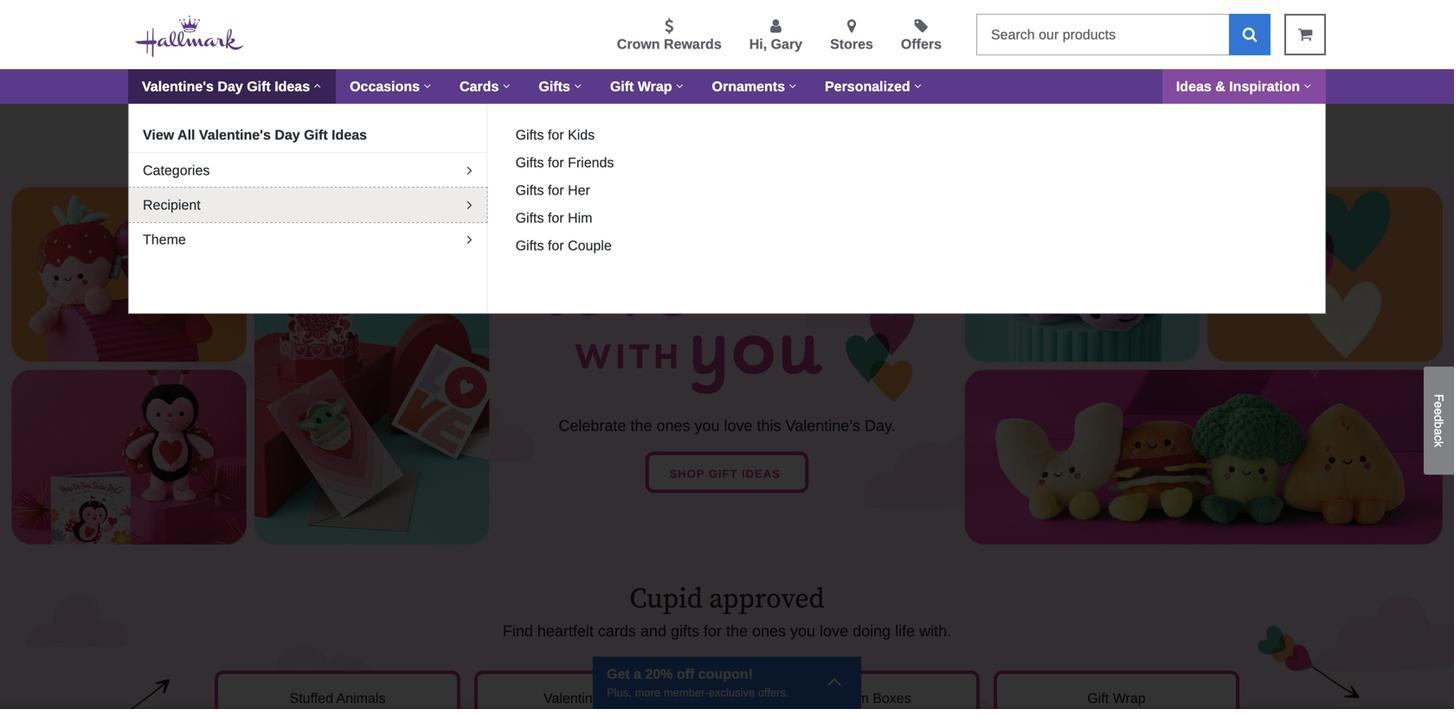 Task type: vqa. For each thing, say whether or not it's contained in the screenshot.
Hi, gary
yes



Task type: locate. For each thing, give the bounding box(es) containing it.
cupid approved region
[[0, 556, 1454, 710]]

crown right 'with'
[[713, 120, 752, 134]]

couple
[[568, 238, 612, 254]]

0 vertical spatial crown
[[617, 36, 660, 52]]

0 horizontal spatial gift wrap link
[[596, 69, 698, 104]]

for left kids
[[548, 127, 564, 143]]

for
[[356, 120, 373, 134], [548, 127, 564, 143], [548, 155, 564, 171], [548, 183, 564, 198], [548, 210, 564, 226], [548, 238, 564, 254], [704, 623, 722, 640]]

f
[[1432, 395, 1446, 402]]

stuffed animals
[[290, 691, 386, 707]]

banner containing crown rewards
[[0, 0, 1454, 402]]

valentine's down get
[[544, 691, 610, 707]]

the down approved
[[726, 623, 748, 640]]

for down gifts for kids
[[548, 155, 564, 171]]

gifts for her
[[516, 183, 590, 198]]

day
[[218, 79, 243, 94], [275, 127, 300, 143]]

ones up shop at the bottom of page
[[657, 417, 690, 435]]

cards
[[460, 79, 499, 94], [614, 691, 651, 707]]

gift
[[247, 79, 271, 94], [610, 79, 634, 94], [304, 127, 328, 143], [1088, 691, 1109, 707]]

0 vertical spatial wrap
[[638, 79, 672, 94]]

valentine's
[[786, 417, 860, 435], [544, 691, 610, 707]]

him
[[568, 210, 593, 226]]

gary
[[771, 36, 803, 52]]

gifts for gifts
[[539, 79, 570, 94]]

ones inside cupid approved find heartfelt cards and gifts for the ones you love doing life with.
[[752, 623, 786, 640]]

0 horizontal spatial ones
[[657, 417, 690, 435]]

cards left gifts link
[[460, 79, 499, 94]]

1 horizontal spatial wrap
[[1113, 691, 1146, 707]]

images of valentine's day better togethers, cards, and plushes on a light pink background with clouds image
[[0, 176, 1454, 556]]

free
[[548, 120, 575, 134]]

cards link
[[446, 69, 525, 104]]

e up d
[[1432, 402, 1446, 409]]

1 horizontal spatial valentine's
[[786, 417, 860, 435]]

to
[[307, 120, 319, 134]]

find
[[503, 623, 533, 640]]

1 vertical spatial a
[[1432, 429, 1446, 436]]

love left this
[[724, 417, 753, 435]]

1 horizontal spatial a
[[839, 120, 846, 134]]

love left doing
[[820, 623, 848, 640]]

valentine's day gift ideas link
[[128, 69, 336, 104]]

2 tab list from the left
[[502, 118, 1312, 402]]

gifts for couple link
[[509, 235, 619, 256]]

0 horizontal spatial a
[[634, 667, 641, 683]]

gifts for gifts for him
[[516, 210, 544, 226]]

gifts down gifts for him link
[[516, 238, 544, 254]]

gift wrap inside "cupid approved" region
[[1088, 691, 1146, 707]]

1 vertical spatial crown
[[713, 120, 752, 134]]

crown inside 'link'
[[713, 120, 752, 134]]

1 vertical spatial valentine's
[[544, 691, 610, 707]]

1 horizontal spatial day.
[[865, 417, 896, 435]]

gift
[[709, 468, 738, 481]]

a up k
[[1432, 429, 1446, 436]]

gifts up gifts for her
[[516, 155, 544, 171]]

ideas
[[275, 79, 310, 94], [1176, 79, 1212, 94], [332, 127, 367, 143]]

gifts down gifts for her link
[[516, 210, 544, 226]]

for left her
[[548, 183, 564, 198]]

cupid approved main content
[[0, 104, 1454, 710]]

boxes
[[873, 691, 911, 707]]

a right get
[[634, 667, 641, 683]]

2 horizontal spatial a
[[1432, 429, 1446, 436]]

1 horizontal spatial day
[[275, 127, 300, 143]]

gifts for her link
[[509, 180, 597, 201]]

ideas up details
[[332, 127, 367, 143]]

1 vertical spatial icon image
[[827, 670, 842, 694]]

gifts inside 'link'
[[516, 238, 544, 254]]

1 e from the top
[[1432, 402, 1446, 409]]

gifts left free at left
[[516, 127, 544, 143]]

ones down approved
[[752, 623, 786, 640]]

details
[[298, 146, 340, 159]]

for right gifts
[[704, 623, 722, 640]]

get
[[323, 120, 341, 134]]

0 horizontal spatial crown
[[617, 36, 660, 52]]

gifts for gifts for her
[[516, 183, 544, 198]]

for for gifts for friends
[[548, 155, 564, 171]]

1 horizontal spatial ones
[[752, 623, 786, 640]]

the right celebrate
[[631, 417, 652, 435]]

gifts
[[539, 79, 570, 94], [516, 127, 544, 143], [516, 155, 544, 171], [516, 183, 544, 198], [516, 210, 544, 226], [516, 238, 544, 254]]

0 horizontal spatial tab list
[[129, 118, 487, 257]]

shop
[[670, 468, 705, 481]]

f e e d b a c k
[[1432, 395, 1446, 448]]

occasions
[[350, 79, 420, 94]]

shop gift ideas
[[670, 468, 785, 481]]

crown left rewards
[[617, 36, 660, 52]]

2 vertical spatial a
[[634, 667, 641, 683]]

a
[[839, 120, 846, 134], [1432, 429, 1446, 436], [634, 667, 641, 683]]

Search our products search field
[[976, 14, 1229, 55]]

menu containing crown rewards
[[272, 15, 963, 55]]

0 horizontal spatial gift wrap
[[610, 79, 672, 94]]

gifts
[[671, 623, 699, 640]]

you up gift
[[695, 417, 720, 435]]

ideas left &
[[1176, 79, 1212, 94]]

0 horizontal spatial the
[[631, 417, 652, 435]]

1 vertical spatial wrap
[[1113, 691, 1146, 707]]

0 horizontal spatial love
[[724, 417, 753, 435]]

gift wrap link
[[596, 69, 698, 104], [994, 671, 1240, 710]]

0 vertical spatial gift wrap
[[610, 79, 672, 94]]

off
[[677, 667, 695, 683]]

1 vertical spatial gift wrap
[[1088, 691, 1146, 707]]

0 horizontal spatial day.
[[444, 120, 469, 134]]

2 e from the top
[[1432, 409, 1446, 415]]

celebrate the ones you love this valentine's day.
[[559, 417, 896, 435]]

valentine's
[[142, 79, 214, 94], [376, 120, 441, 134], [199, 127, 271, 143]]

order by wed., feb. 7 to get it for valentine's day.
[[176, 120, 469, 134]]

member-
[[664, 687, 709, 700]]

a right not
[[839, 120, 846, 134]]

theme
[[143, 232, 186, 248]]

1 tab list from the left
[[129, 118, 487, 257]]

gifts for him
[[516, 210, 593, 226]]

gift wrap
[[610, 79, 672, 94], [1088, 691, 1146, 707]]

hallmark image
[[135, 16, 244, 57]]

for inside 'link'
[[548, 238, 564, 254]]

1 vertical spatial cards
[[614, 691, 651, 707]]

0 vertical spatial valentine's
[[786, 417, 860, 435]]

day.
[[444, 120, 469, 134], [865, 417, 896, 435]]

menu inside banner
[[272, 15, 963, 55]]

1 horizontal spatial tab list
[[502, 118, 1312, 402]]

you down approved
[[790, 623, 816, 640]]

and
[[641, 623, 667, 640]]

love
[[724, 417, 753, 435], [820, 623, 848, 640]]

1 vertical spatial you
[[790, 623, 816, 640]]

ideas
[[742, 468, 781, 481]]

e up the b
[[1432, 409, 1446, 415]]

icon image down it
[[340, 146, 347, 159]]

for down gifts for him
[[548, 238, 564, 254]]

1 vertical spatial love
[[820, 623, 848, 640]]

None search field
[[976, 14, 1271, 55]]

crown inside menu
[[617, 36, 660, 52]]

hi, gary link
[[749, 18, 803, 55]]

rewards.
[[756, 120, 811, 134]]

menu bar
[[128, 69, 1326, 104]]

get
[[607, 667, 630, 683]]

1 vertical spatial ones
[[752, 623, 786, 640]]

e
[[1432, 402, 1446, 409], [1432, 409, 1446, 415]]

order
[[176, 120, 210, 134]]

hi, gary
[[749, 36, 803, 52]]

menu bar containing valentine's day gift ideas
[[128, 69, 1326, 104]]

0 horizontal spatial cards
[[460, 79, 499, 94]]

shipping
[[578, 120, 631, 134]]

coupon!
[[698, 667, 753, 683]]

1 horizontal spatial icon image
[[827, 670, 842, 694]]

icon image left boxes
[[827, 670, 842, 694]]

0 horizontal spatial you
[[695, 417, 720, 435]]

cupid approved banner
[[208, 582, 1247, 643]]

icon image
[[340, 146, 347, 159], [827, 670, 842, 694]]

0 horizontal spatial icon image
[[340, 146, 347, 159]]

0 vertical spatial a
[[839, 120, 846, 134]]

ideas up 7
[[275, 79, 310, 94]]

0 vertical spatial day.
[[444, 120, 469, 134]]

heartfelt
[[537, 623, 594, 640]]

cards down get
[[614, 691, 651, 707]]

1 horizontal spatial love
[[820, 623, 848, 640]]

personalized link
[[811, 69, 936, 104]]

0 horizontal spatial day
[[218, 79, 243, 94]]

1 vertical spatial the
[[726, 623, 748, 640]]

0 vertical spatial the
[[631, 417, 652, 435]]

tab list containing gifts for kids
[[502, 118, 1312, 402]]

feb.
[[268, 120, 294, 134]]

valentine's inside 'valentine's cards' link
[[544, 691, 610, 707]]

stores link
[[830, 18, 873, 55]]

1 horizontal spatial the
[[726, 623, 748, 640]]

0 vertical spatial cards
[[460, 79, 499, 94]]

gifts for friends link
[[509, 152, 621, 173]]

1 horizontal spatial you
[[790, 623, 816, 640]]

valentine's cards
[[544, 691, 651, 707]]

banner
[[0, 0, 1454, 402]]

1 horizontal spatial gift wrap
[[1088, 691, 1146, 707]]

0 vertical spatial day
[[218, 79, 243, 94]]

tab list
[[129, 118, 487, 257], [502, 118, 1312, 402]]

day left to
[[275, 127, 300, 143]]

0 vertical spatial gift wrap link
[[596, 69, 698, 104]]

for left him
[[548, 210, 564, 226]]

ideas & inspiration link
[[1162, 69, 1326, 104]]

1 horizontal spatial crown
[[713, 120, 752, 134]]

tab list containing view all valentine's day gift ideas
[[129, 118, 487, 257]]

0 vertical spatial love
[[724, 417, 753, 435]]

gifts up free at left
[[539, 79, 570, 94]]

0 horizontal spatial wrap
[[638, 79, 672, 94]]

menu
[[272, 15, 963, 55]]

with
[[685, 120, 710, 134]]

stores
[[830, 36, 873, 52]]

0 horizontal spatial valentine's
[[544, 691, 610, 707]]

categories
[[143, 163, 210, 178]]

day up by
[[218, 79, 243, 94]]

a inside 'link'
[[839, 120, 846, 134]]

cards inside "cupid approved" region
[[614, 691, 651, 707]]

f e e d b a c k button
[[1424, 367, 1454, 475]]

1 vertical spatial gift wrap link
[[994, 671, 1240, 710]]

gifts up gifts for him
[[516, 183, 544, 198]]

valentine's right this
[[786, 417, 860, 435]]

wrap
[[638, 79, 672, 94], [1113, 691, 1146, 707]]

wrap inside "cupid approved" region
[[1113, 691, 1146, 707]]

not
[[815, 120, 835, 134]]

20%
[[645, 667, 673, 683]]

1 horizontal spatial cards
[[614, 691, 651, 707]]



Task type: describe. For each thing, give the bounding box(es) containing it.
hallmark link
[[135, 14, 258, 61]]

search image
[[1243, 26, 1257, 42]]

stuffed animals link
[[215, 671, 461, 710]]

gifts for gifts for friends
[[516, 155, 544, 171]]

animals
[[336, 691, 386, 707]]

for for gifts for kids
[[548, 127, 564, 143]]

plus,
[[607, 687, 632, 700]]

more
[[635, 687, 661, 700]]

gifts for him link
[[509, 208, 599, 229]]

exclusive
[[709, 687, 755, 700]]

crown rewards
[[617, 36, 722, 52]]

love inside cupid approved find heartfelt cards and gifts for the ones you love doing life with.
[[820, 623, 848, 640]]

gifts link
[[525, 69, 596, 104]]

k
[[1432, 442, 1446, 448]]

cupid approved image
[[0, 556, 1454, 710]]

for for gifts for him
[[548, 210, 564, 226]]

the inside cupid approved find heartfelt cards and gifts for the ones you love doing life with.
[[726, 623, 748, 640]]

valentine's inside cupid approved main content
[[376, 120, 441, 134]]

1 horizontal spatial gift wrap link
[[994, 671, 1240, 710]]

get a 20% off coupon! plus, more member-exclusive offers.
[[607, 667, 789, 700]]

all
[[177, 127, 195, 143]]

recipient
[[143, 197, 201, 213]]

for inside cupid approved find heartfelt cards and gifts for the ones you love doing life with.
[[704, 623, 722, 640]]

c
[[1432, 436, 1446, 442]]

gifts for friends
[[516, 155, 614, 171]]

gift wrap inside menu bar
[[610, 79, 672, 94]]

hi,
[[749, 36, 767, 52]]

1 horizontal spatial ideas
[[332, 127, 367, 143]]

free shipping on $30+ with crown rewards. not a member? link
[[539, 118, 914, 162]]

ornaments link
[[698, 69, 811, 104]]

inspiration
[[1229, 79, 1300, 94]]

gift inside tab list
[[304, 127, 328, 143]]

classroom boxes link
[[734, 671, 980, 710]]

classroom boxes
[[803, 691, 911, 707]]

gift inside "cupid approved" region
[[1088, 691, 1109, 707]]

valentine's cards link
[[474, 671, 720, 710]]

gifts for kids
[[516, 127, 595, 143]]

friends
[[568, 155, 614, 171]]

0 vertical spatial icon image
[[340, 146, 347, 159]]

offers.
[[758, 687, 789, 700]]

life
[[895, 623, 915, 640]]

ornaments
[[712, 79, 785, 94]]

0 vertical spatial ones
[[657, 417, 690, 435]]

1 vertical spatial day.
[[865, 417, 896, 435]]

wed.,
[[231, 120, 264, 134]]

kids
[[568, 127, 595, 143]]

for for gifts for couple
[[548, 238, 564, 254]]

personalized
[[825, 79, 910, 94]]

a inside get a 20% off coupon! plus, more member-exclusive offers.
[[634, 667, 641, 683]]

menu bar inside banner
[[128, 69, 1326, 104]]

crown rewards link
[[617, 18, 722, 55]]

$30+
[[653, 120, 682, 134]]

her
[[568, 183, 590, 198]]

view all valentine's day gift ideas
[[143, 127, 367, 143]]

0 horizontal spatial ideas
[[275, 79, 310, 94]]

1 vertical spatial day
[[275, 127, 300, 143]]

cupid
[[630, 582, 703, 617]]

view
[[143, 127, 174, 143]]

cupid approved find heartfelt cards and gifts for the ones you love doing life with.
[[503, 582, 952, 640]]

gifts for couple
[[516, 238, 612, 254]]

0 vertical spatial you
[[695, 417, 720, 435]]

gifts for gifts for kids
[[516, 127, 544, 143]]

celebrate
[[559, 417, 626, 435]]

d
[[1432, 415, 1446, 422]]

on
[[635, 120, 650, 134]]

shopping cart image
[[1298, 26, 1313, 42]]

member?
[[849, 120, 905, 134]]

classroom
[[803, 691, 869, 707]]

cards
[[598, 623, 636, 640]]

&
[[1216, 79, 1226, 94]]

it
[[345, 120, 352, 134]]

stuffed
[[290, 691, 333, 707]]

you inside cupid approved find heartfelt cards and gifts for the ones you love doing life with.
[[790, 623, 816, 640]]

rewards
[[664, 36, 722, 52]]

ideas & inspiration
[[1176, 79, 1300, 94]]

view all valentine's day gift ideas link
[[129, 118, 487, 152]]

gifts for gifts for couple
[[516, 238, 544, 254]]

this
[[757, 417, 781, 435]]

7
[[297, 120, 304, 134]]

by
[[213, 120, 228, 134]]

occasions link
[[336, 69, 446, 104]]

approved
[[709, 582, 825, 617]]

for right it
[[356, 120, 373, 134]]

for for gifts for her
[[548, 183, 564, 198]]

valentine's day gift ideas
[[142, 79, 310, 94]]

offers
[[901, 36, 942, 52]]

gifts for kids link
[[509, 125, 602, 145]]

with.
[[919, 623, 952, 640]]

2 horizontal spatial ideas
[[1176, 79, 1212, 94]]

a inside button
[[1432, 429, 1446, 436]]

offers link
[[901, 18, 942, 55]]



